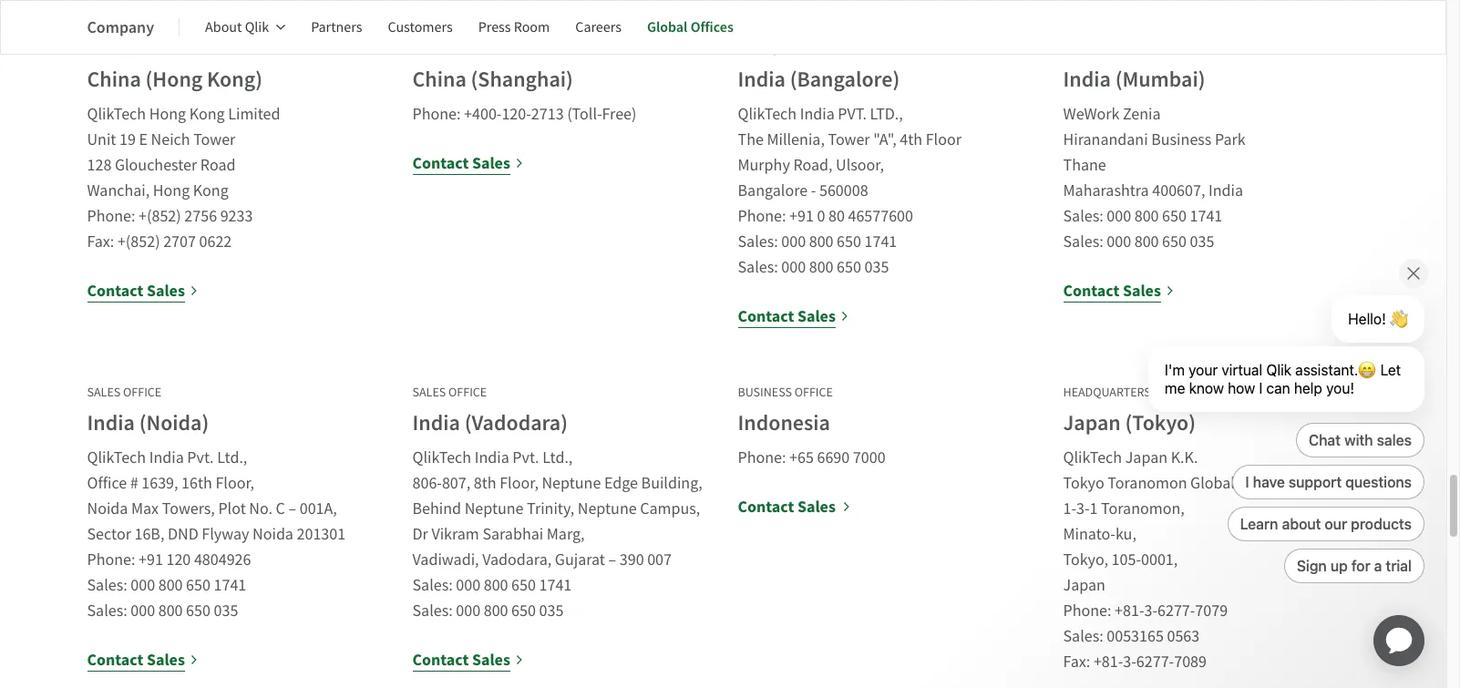 Task type: vqa. For each thing, say whether or not it's contained in the screenshot.


Task type: describe. For each thing, give the bounding box(es) containing it.
+400-
[[464, 104, 502, 125]]

office for (hong
[[123, 40, 162, 57]]

max
[[131, 499, 159, 520]]

0
[[817, 206, 826, 227]]

contact sales link for india (vadodara)
[[413, 647, 524, 673]]

(shanghai)
[[471, 65, 573, 94]]

(hong
[[145, 65, 203, 94]]

contact for china (hong kong)
[[87, 280, 144, 302]]

maharashtra
[[1064, 181, 1150, 202]]

qliktech hong kong limited unit 19 e neich tower 128 glouchester road wanchai, hong kong phone: +(852) 2756 9233 fax: +(852) 2707 0622
[[87, 104, 280, 253]]

phone: +400-120-2713 (toll-free)
[[413, 104, 637, 125]]

ltd.,
[[870, 104, 903, 125]]

limited
[[228, 104, 280, 125]]

sales office china (shanghai)
[[413, 40, 573, 94]]

1 horizontal spatial 3-
[[1124, 652, 1137, 673]]

wework zenia hiranandani business park thane maharashtra 400607, india sales: 000 800 650 1741 sales: 000 800 650 035
[[1064, 104, 1246, 253]]

pvt.
[[838, 104, 867, 125]]

phone: inside qliktech hong kong limited unit 19 e neich tower 128 glouchester road wanchai, hong kong phone: +(852) 2756 9233 fax: +(852) 2707 0622
[[87, 206, 135, 227]]

007
[[648, 550, 672, 571]]

c
[[276, 499, 285, 520]]

560008
[[820, 181, 869, 202]]

company menu bar
[[87, 5, 759, 49]]

campus,
[[640, 499, 701, 520]]

company
[[87, 16, 154, 38]]

neich
[[151, 130, 190, 151]]

201301
[[297, 524, 346, 545]]

pvt. for (vadodara)
[[513, 448, 539, 469]]

headquarters for japan
[[1064, 384, 1152, 400]]

sector
[[87, 524, 131, 545]]

about
[[205, 18, 242, 36]]

80
[[829, 206, 845, 227]]

office for (vadodara)
[[449, 384, 487, 400]]

0 horizontal spatial 3-
[[1077, 499, 1090, 520]]

phone: left +65
[[738, 448, 786, 469]]

plot
[[218, 499, 246, 520]]

customers link
[[388, 5, 453, 49]]

"a",
[[874, 130, 897, 151]]

china for china (shanghai)
[[413, 65, 467, 94]]

sales inside the sales office china (shanghai)
[[413, 40, 446, 57]]

toranomon,
[[1102, 499, 1185, 520]]

neptune up trinity,
[[542, 473, 601, 494]]

headquarters japan (tokyo)
[[1064, 384, 1196, 438]]

tower inside qliktech hong kong limited unit 19 e neich tower 128 glouchester road wanchai, hong kong phone: +(852) 2756 9233 fax: +(852) 2707 0622
[[193, 130, 236, 151]]

phone: inside qliktech japan k.k. tokyo toranomon global square 13f, 1-3-1 toranomon, minato-ku, tokyo, 105-0001, japan phone: +81-3-6277-7079 sales: 0053165 0563 fax: +81-3-6277-7089
[[1064, 601, 1112, 622]]

no.
[[249, 499, 273, 520]]

india inside sales office india (mumbai)
[[1064, 65, 1111, 94]]

1 vertical spatial +(852)
[[118, 232, 160, 253]]

0 vertical spatial 6277-
[[1158, 601, 1196, 622]]

careers
[[576, 18, 622, 36]]

120
[[166, 550, 191, 571]]

390
[[620, 550, 644, 571]]

ulsoor,
[[836, 155, 885, 176]]

contact sales link for india (mumbai)
[[1064, 278, 1175, 304]]

contact sales link for indonesia
[[738, 494, 852, 520]]

phone: inside qliktech india pvt. ltd., the millenia, tower "a", 4th floor murphy road, ulsoor, bangalore - 560008 phone: +91 0 80 46577600 sales: 000 800 650 1741 sales: 000 800 650 035
[[738, 206, 786, 227]]

1639,
[[142, 473, 178, 494]]

035 inside qliktech india pvt. ltd., office # 1639, 16th floor, noida max towers, plot no. c – 001a, sector 16b, dnd flyway noida 201301 phone: +91 120 4804926 sales: 000 800 650 1741 sales: 000 800 650 035
[[214, 601, 238, 622]]

sales office india (noida)
[[87, 384, 209, 438]]

qliktech india pvt. ltd., office # 1639, 16th floor, noida max towers, plot no. c – 001a, sector 16b, dnd flyway noida 201301 phone: +91 120 4804926 sales: 000 800 650 1741 sales: 000 800 650 035
[[87, 448, 346, 622]]

16b,
[[134, 524, 165, 545]]

park
[[1215, 130, 1246, 151]]

ltd., for india (vadodara)
[[543, 448, 573, 469]]

business inside wework zenia hiranandani business park thane maharashtra 400607, india sales: 000 800 650 1741 sales: 000 800 650 035
[[1152, 130, 1212, 151]]

(bangalore)
[[790, 65, 900, 94]]

+91 inside qliktech india pvt. ltd., office # 1639, 16th floor, noida max towers, plot no. c – 001a, sector 16b, dnd flyway noida 201301 phone: +91 120 4804926 sales: 000 800 650 1741 sales: 000 800 650 035
[[139, 550, 163, 571]]

china for china (hong kong)
[[87, 65, 141, 94]]

qliktech inside qliktech japan k.k. tokyo toranomon global square 13f, 1-3-1 toranomon, minato-ku, tokyo, 105-0001, japan phone: +81-3-6277-7079 sales: 0053165 0563 fax: +81-3-6277-7089
[[1064, 448, 1123, 469]]

1 vertical spatial 6277-
[[1137, 652, 1175, 673]]

global inside company menu bar
[[647, 17, 688, 36]]

1741 inside qliktech india pvt. ltd., 806-807, 8th floor, neptune edge building, behind neptune trinity, neptune campus, dr vikram sarabhai marg, vadiwadi, vadodara, gujarat – 390 007 sales: 000 800 650 1741 sales: 000 800 650 035
[[539, 575, 572, 596]]

8th
[[474, 473, 497, 494]]

sales inside sales office india (mumbai)
[[1064, 40, 1097, 57]]

sales office india (mumbai)
[[1064, 40, 1206, 94]]

about qlik link
[[205, 5, 286, 49]]

-
[[811, 181, 816, 202]]

1 horizontal spatial noida
[[253, 524, 294, 545]]

qliktech inside qliktech hong kong limited unit 19 e neich tower 128 glouchester road wanchai, hong kong phone: +(852) 2756 9233 fax: +(852) 2707 0622
[[87, 104, 146, 125]]

contact for india (bangalore)
[[738, 306, 795, 327]]

free)
[[602, 104, 637, 125]]

1 vertical spatial kong
[[193, 181, 229, 202]]

contact sales for india (mumbai)
[[1064, 280, 1162, 302]]

contact for indonesia
[[738, 496, 795, 518]]

qlik
[[245, 18, 269, 36]]

contact sales for china (shanghai)
[[413, 152, 511, 174]]

contact for india (noida)
[[87, 649, 144, 671]]

19
[[119, 130, 136, 151]]

indonesia
[[738, 409, 831, 438]]

#
[[130, 473, 138, 494]]

+91 inside qliktech india pvt. ltd., the millenia, tower "a", 4th floor murphy road, ulsoor, bangalore - 560008 phone: +91 0 80 46577600 sales: 000 800 650 1741 sales: 000 800 650 035
[[790, 206, 814, 227]]

tokyo
[[1064, 473, 1105, 494]]

bangalore
[[738, 181, 808, 202]]

room
[[514, 18, 550, 36]]

400607,
[[1153, 181, 1206, 202]]

floor, inside qliktech india pvt. ltd., office # 1639, 16th floor, noida max towers, plot no. c – 001a, sector 16b, dnd flyway noida 201301 phone: +91 120 4804926 sales: 000 800 650 1741 sales: 000 800 650 035
[[216, 473, 254, 494]]

1 vertical spatial hong
[[153, 181, 190, 202]]

office for (noida)
[[123, 384, 162, 400]]

sales inside sales office china (hong kong)
[[87, 40, 121, 57]]

k.k.
[[1171, 448, 1199, 469]]

dr
[[413, 524, 428, 545]]

contact for china (shanghai)
[[413, 152, 469, 174]]

wework
[[1064, 104, 1120, 125]]

1 vertical spatial 3-
[[1145, 601, 1158, 622]]

1-
[[1064, 499, 1077, 520]]

1741 inside wework zenia hiranandani business park thane maharashtra 400607, india sales: 000 800 650 1741 sales: 000 800 650 035
[[1190, 206, 1223, 227]]

contact sales link for india (bangalore)
[[738, 304, 850, 329]]

0 vertical spatial +(852)
[[139, 206, 181, 227]]

towers,
[[162, 499, 215, 520]]

sales inside "sales office india (vadodara)"
[[413, 384, 446, 400]]

(noida)
[[139, 409, 209, 438]]

square
[[1239, 473, 1287, 494]]

(mumbai)
[[1116, 65, 1206, 94]]

1741 inside qliktech india pvt. ltd., office # 1639, 16th floor, noida max towers, plot no. c – 001a, sector 16b, dnd flyway noida 201301 phone: +91 120 4804926 sales: 000 800 650 1741 sales: 000 800 650 035
[[214, 575, 246, 596]]

floor, inside qliktech india pvt. ltd., 806-807, 8th floor, neptune edge building, behind neptune trinity, neptune campus, dr vikram sarabhai marg, vadiwadi, vadodara, gujarat – 390 007 sales: 000 800 650 1741 sales: 000 800 650 035
[[500, 473, 539, 494]]

fax: inside qliktech japan k.k. tokyo toranomon global square 13f, 1-3-1 toranomon, minato-ku, tokyo, 105-0001, japan phone: +81-3-6277-7079 sales: 0053165 0563 fax: +81-3-6277-7089
[[1064, 652, 1091, 673]]

e
[[139, 130, 148, 151]]

qliktech india pvt. ltd., 806-807, 8th floor, neptune edge building, behind neptune trinity, neptune campus, dr vikram sarabhai marg, vadiwadi, vadodara, gujarat – 390 007 sales: 000 800 650 1741 sales: 000 800 650 035
[[413, 448, 703, 622]]

global inside qliktech japan k.k. tokyo toranomon global square 13f, 1-3-1 toranomon, minato-ku, tokyo, 105-0001, japan phone: +81-3-6277-7079 sales: 0053165 0563 fax: +81-3-6277-7089
[[1191, 473, 1235, 494]]

0 vertical spatial kong
[[189, 104, 225, 125]]

0 vertical spatial +81-
[[1115, 601, 1145, 622]]

india inside wework zenia hiranandani business park thane maharashtra 400607, india sales: 000 800 650 1741 sales: 000 800 650 035
[[1209, 181, 1244, 202]]

7079
[[1196, 601, 1228, 622]]

headquarters for india
[[738, 40, 826, 57]]

vadodara,
[[482, 550, 552, 571]]

0 vertical spatial noida
[[87, 499, 128, 520]]



Task type: locate. For each thing, give the bounding box(es) containing it.
6277-
[[1158, 601, 1196, 622], [1137, 652, 1175, 673]]

office inside sales office india (mumbai)
[[1100, 40, 1138, 57]]

1 horizontal spatial fax:
[[1064, 652, 1091, 673]]

4804926
[[194, 550, 251, 571]]

16th
[[182, 473, 212, 494]]

japan up 'toranomon'
[[1126, 448, 1168, 469]]

noida up sector
[[87, 499, 128, 520]]

1741 down 400607,
[[1190, 206, 1223, 227]]

marg,
[[547, 524, 585, 545]]

kong up neich
[[189, 104, 225, 125]]

2713
[[531, 104, 564, 125]]

road,
[[794, 155, 833, 176]]

0 horizontal spatial tower
[[193, 130, 236, 151]]

flyway
[[202, 524, 249, 545]]

phone: down wanchai,
[[87, 206, 135, 227]]

0 vertical spatial headquarters
[[738, 40, 826, 57]]

trinity,
[[527, 499, 575, 520]]

0 horizontal spatial headquarters
[[738, 40, 826, 57]]

2 horizontal spatial 3-
[[1145, 601, 1158, 622]]

035 down 400607,
[[1190, 232, 1215, 253]]

1 vertical spatial japan
[[1126, 448, 1168, 469]]

contact sales for india (noida)
[[87, 649, 185, 671]]

office up (mumbai)
[[1100, 40, 1138, 57]]

105-
[[1112, 550, 1142, 571]]

2 floor, from the left
[[500, 473, 539, 494]]

headquarters inside headquarters japan (tokyo)
[[1064, 384, 1152, 400]]

hong down glouchester
[[153, 181, 190, 202]]

road
[[200, 155, 236, 176]]

qliktech up the
[[738, 104, 797, 125]]

2756
[[184, 206, 217, 227]]

2 tower from the left
[[828, 130, 870, 151]]

vikram
[[432, 524, 479, 545]]

qliktech for india (vadodara)
[[413, 448, 472, 469]]

2 vertical spatial japan
[[1064, 575, 1106, 596]]

3- up "0053165"
[[1145, 601, 1158, 622]]

contact for india (mumbai)
[[1064, 280, 1120, 302]]

phone: inside qliktech india pvt. ltd., office # 1639, 16th floor, noida max towers, plot no. c – 001a, sector 16b, dnd flyway noida 201301 phone: +91 120 4804926 sales: 000 800 650 1741 sales: 000 800 650 035
[[87, 550, 135, 571]]

1 horizontal spatial +91
[[790, 206, 814, 227]]

1 vertical spatial noida
[[253, 524, 294, 545]]

0 vertical spatial hong
[[149, 104, 186, 125]]

phone: down sector
[[87, 550, 135, 571]]

office inside sales office china (hong kong)
[[123, 40, 162, 57]]

contact for india (vadodara)
[[413, 649, 469, 671]]

035 down "gujarat"
[[539, 601, 564, 622]]

office inside the sales office china (shanghai)
[[449, 40, 487, 57]]

headquarters up (bangalore)
[[738, 40, 826, 57]]

office inside business office indonesia
[[795, 384, 833, 400]]

qliktech for india (noida)
[[87, 448, 146, 469]]

application
[[1352, 594, 1447, 688]]

china down company
[[87, 65, 141, 94]]

china inside sales office china (hong kong)
[[87, 65, 141, 94]]

035 inside qliktech india pvt. ltd., 806-807, 8th floor, neptune edge building, behind neptune trinity, neptune campus, dr vikram sarabhai marg, vadiwadi, vadodara, gujarat – 390 007 sales: 000 800 650 1741 sales: 000 800 650 035
[[539, 601, 564, 622]]

0 vertical spatial –
[[289, 499, 296, 520]]

india left (noida)
[[87, 409, 135, 438]]

0 vertical spatial fax:
[[87, 232, 114, 253]]

kong down road
[[193, 181, 229, 202]]

india up 1639,
[[149, 448, 184, 469]]

floor
[[926, 130, 962, 151]]

japan up the tokyo
[[1064, 409, 1121, 438]]

hong up neich
[[149, 104, 186, 125]]

qliktech up 19
[[87, 104, 146, 125]]

japan down tokyo,
[[1064, 575, 1106, 596]]

0 vertical spatial global
[[647, 17, 688, 36]]

ltd., for india (noida)
[[217, 448, 247, 469]]

qliktech inside qliktech india pvt. ltd., office # 1639, 16th floor, noida max towers, plot no. c – 001a, sector 16b, dnd flyway noida 201301 phone: +91 120 4804926 sales: 000 800 650 1741 sales: 000 800 650 035
[[87, 448, 146, 469]]

– left 390
[[609, 550, 617, 571]]

press room link
[[478, 5, 550, 49]]

3- down the tokyo
[[1077, 499, 1090, 520]]

wanchai,
[[87, 181, 150, 202]]

1 horizontal spatial china
[[413, 65, 467, 94]]

2 pvt. from the left
[[513, 448, 539, 469]]

neptune down 8th
[[465, 499, 524, 520]]

offices
[[691, 17, 734, 36]]

+65
[[790, 448, 814, 469]]

7089
[[1175, 652, 1207, 673]]

6277- down "0053165"
[[1137, 652, 1175, 673]]

the
[[738, 130, 764, 151]]

qliktech inside qliktech india pvt. ltd., the millenia, tower "a", 4th floor murphy road, ulsoor, bangalore - 560008 phone: +91 0 80 46577600 sales: 000 800 650 1741 sales: 000 800 650 035
[[738, 104, 797, 125]]

headquarters up (tokyo) on the bottom right
[[1064, 384, 1152, 400]]

japan inside headquarters japan (tokyo)
[[1064, 409, 1121, 438]]

floor,
[[216, 473, 254, 494], [500, 473, 539, 494]]

india inside qliktech india pvt. ltd., office # 1639, 16th floor, noida max towers, plot no. c – 001a, sector 16b, dnd flyway noida 201301 phone: +91 120 4804926 sales: 000 800 650 1741 sales: 000 800 650 035
[[149, 448, 184, 469]]

1 ltd., from the left
[[217, 448, 247, 469]]

office up (noida)
[[123, 384, 162, 400]]

0 horizontal spatial china
[[87, 65, 141, 94]]

(tokyo)
[[1126, 409, 1196, 438]]

0 horizontal spatial pvt.
[[187, 448, 214, 469]]

office up (vadodara)
[[449, 384, 487, 400]]

0001,
[[1142, 550, 1178, 571]]

1 horizontal spatial floor,
[[500, 473, 539, 494]]

1 horizontal spatial tower
[[828, 130, 870, 151]]

qliktech up #
[[87, 448, 146, 469]]

minato-
[[1064, 524, 1116, 545]]

headquarters inside the headquarters india (bangalore)
[[738, 40, 826, 57]]

– inside qliktech india pvt. ltd., 806-807, 8th floor, neptune edge building, behind neptune trinity, neptune campus, dr vikram sarabhai marg, vadiwadi, vadodara, gujarat – 390 007 sales: 000 800 650 1741 sales: 000 800 650 035
[[609, 550, 617, 571]]

pvt. inside qliktech india pvt. ltd., office # 1639, 16th floor, noida max towers, plot no. c – 001a, sector 16b, dnd flyway noida 201301 phone: +91 120 4804926 sales: 000 800 650 1741 sales: 000 800 650 035
[[187, 448, 214, 469]]

india inside qliktech india pvt. ltd., the millenia, tower "a", 4th floor murphy road, ulsoor, bangalore - 560008 phone: +91 0 80 46577600 sales: 000 800 650 1741 sales: 000 800 650 035
[[800, 104, 835, 125]]

india up wework
[[1064, 65, 1111, 94]]

035 inside qliktech india pvt. ltd., the millenia, tower "a", 4th floor murphy road, ulsoor, bangalore - 560008 phone: +91 0 80 46577600 sales: 000 800 650 1741 sales: 000 800 650 035
[[865, 257, 889, 278]]

business up indonesia
[[738, 384, 792, 400]]

1 vertical spatial –
[[609, 550, 617, 571]]

sales
[[87, 40, 121, 57], [413, 40, 446, 57], [1064, 40, 1097, 57], [472, 152, 511, 174], [147, 280, 185, 302], [1123, 280, 1162, 302], [798, 306, 836, 327], [87, 384, 121, 400], [413, 384, 446, 400], [798, 496, 836, 518], [147, 649, 185, 671], [472, 649, 511, 671]]

pvt. for (noida)
[[187, 448, 214, 469]]

qliktech japan k.k. tokyo toranomon global square 13f, 1-3-1 toranomon, minato-ku, tokyo, 105-0001, japan phone: +81-3-6277-7079 sales: 0053165 0563 fax: +81-3-6277-7089
[[1064, 448, 1318, 673]]

7000
[[853, 448, 886, 469]]

office down the press
[[449, 40, 487, 57]]

+81- up "0053165"
[[1115, 601, 1145, 622]]

floor, right 8th
[[500, 473, 539, 494]]

ltd., up plot
[[217, 448, 247, 469]]

partners link
[[311, 5, 362, 49]]

india
[[738, 65, 786, 94], [1064, 65, 1111, 94], [800, 104, 835, 125], [1209, 181, 1244, 202], [87, 409, 135, 438], [413, 409, 460, 438], [149, 448, 184, 469], [475, 448, 509, 469]]

floor, up plot
[[216, 473, 254, 494]]

contact sales for indonesia
[[738, 496, 836, 518]]

0563
[[1168, 627, 1200, 647]]

india inside "sales office india (vadodara)"
[[413, 409, 460, 438]]

1 horizontal spatial global
[[1191, 473, 1235, 494]]

qliktech india pvt. ltd., the millenia, tower "a", 4th floor murphy road, ulsoor, bangalore - 560008 phone: +91 0 80 46577600 sales: 000 800 650 1741 sales: 000 800 650 035
[[738, 104, 962, 278]]

qliktech up 807,
[[413, 448, 472, 469]]

6277- up 0563
[[1158, 601, 1196, 622]]

office inside sales office india (noida)
[[123, 384, 162, 400]]

2 china from the left
[[413, 65, 467, 94]]

india inside sales office india (noida)
[[87, 409, 135, 438]]

phone: down the bangalore
[[738, 206, 786, 227]]

ltd., inside qliktech india pvt. ltd., 806-807, 8th floor, neptune edge building, behind neptune trinity, neptune campus, dr vikram sarabhai marg, vadiwadi, vadodara, gujarat – 390 007 sales: 000 800 650 1741 sales: 000 800 650 035
[[543, 448, 573, 469]]

0053165
[[1107, 627, 1164, 647]]

noida down "c"
[[253, 524, 294, 545]]

zenia
[[1123, 104, 1161, 125]]

contact sales
[[413, 152, 511, 174], [87, 280, 185, 302], [1064, 280, 1162, 302], [738, 306, 836, 327], [738, 496, 836, 518], [87, 649, 185, 671], [413, 649, 511, 671]]

office left #
[[87, 473, 127, 494]]

contact sales for india (bangalore)
[[738, 306, 836, 327]]

1 tower from the left
[[193, 130, 236, 151]]

pvt. inside qliktech india pvt. ltd., 806-807, 8th floor, neptune edge building, behind neptune trinity, neptune campus, dr vikram sarabhai marg, vadiwadi, vadodara, gujarat – 390 007 sales: 000 800 650 1741 sales: 000 800 650 035
[[513, 448, 539, 469]]

business office indonesia
[[738, 384, 833, 438]]

1 vertical spatial +81-
[[1094, 652, 1124, 673]]

india up the
[[738, 65, 786, 94]]

+(852) left 2707
[[118, 232, 160, 253]]

0 horizontal spatial fax:
[[87, 232, 114, 253]]

1741 inside qliktech india pvt. ltd., the millenia, tower "a", 4th floor murphy road, ulsoor, bangalore - 560008 phone: +91 0 80 46577600 sales: 000 800 650 1741 sales: 000 800 650 035
[[865, 232, 898, 253]]

– inside qliktech india pvt. ltd., office # 1639, 16th floor, noida max towers, plot no. c – 001a, sector 16b, dnd flyway noida 201301 phone: +91 120 4804926 sales: 000 800 650 1741 sales: 000 800 650 035
[[289, 499, 296, 520]]

phone: +65 6690 7000
[[738, 448, 886, 469]]

vadiwadi,
[[413, 550, 479, 571]]

035 inside wework zenia hiranandani business park thane maharashtra 400607, india sales: 000 800 650 1741 sales: 000 800 650 035
[[1190, 232, 1215, 253]]

india up millenia,
[[800, 104, 835, 125]]

india right 400607,
[[1209, 181, 1244, 202]]

ltd., inside qliktech india pvt. ltd., office # 1639, 16th floor, noida max towers, plot no. c – 001a, sector 16b, dnd flyway noida 201301 phone: +91 120 4804926 sales: 000 800 650 1741 sales: 000 800 650 035
[[217, 448, 247, 469]]

1 vertical spatial business
[[738, 384, 792, 400]]

partners
[[311, 18, 362, 36]]

press room
[[478, 18, 550, 36]]

0622
[[199, 232, 232, 253]]

0 horizontal spatial ltd.,
[[217, 448, 247, 469]]

office for (shanghai)
[[449, 40, 487, 57]]

46577600
[[848, 206, 914, 227]]

pvt.
[[187, 448, 214, 469], [513, 448, 539, 469]]

neptune down edge
[[578, 499, 637, 520]]

1741 down "gujarat"
[[539, 575, 572, 596]]

035 down 4804926 at the left bottom of the page
[[214, 601, 238, 622]]

2 vertical spatial 3-
[[1124, 652, 1137, 673]]

contact sales for china (hong kong)
[[87, 280, 185, 302]]

1 horizontal spatial ltd.,
[[543, 448, 573, 469]]

office
[[123, 40, 162, 57], [449, 40, 487, 57], [1100, 40, 1138, 57], [123, 384, 162, 400], [449, 384, 487, 400], [795, 384, 833, 400], [87, 473, 127, 494]]

sales: inside qliktech japan k.k. tokyo toranomon global square 13f, 1-3-1 toranomon, minato-ku, tokyo, 105-0001, japan phone: +81-3-6277-7079 sales: 0053165 0563 fax: +81-3-6277-7089
[[1064, 627, 1104, 647]]

2 ltd., from the left
[[543, 448, 573, 469]]

9233
[[220, 206, 253, 227]]

global offices
[[647, 17, 734, 36]]

china down company menu bar
[[413, 65, 467, 94]]

india inside the headquarters india (bangalore)
[[738, 65, 786, 94]]

china inside the sales office china (shanghai)
[[413, 65, 467, 94]]

0 horizontal spatial business
[[738, 384, 792, 400]]

1 horizontal spatial headquarters
[[1064, 384, 1152, 400]]

1 floor, from the left
[[216, 473, 254, 494]]

kong)
[[207, 65, 263, 94]]

1 vertical spatial fax:
[[1064, 652, 1091, 673]]

+81- down "0053165"
[[1094, 652, 1124, 673]]

+91
[[790, 206, 814, 227], [139, 550, 163, 571]]

1 china from the left
[[87, 65, 141, 94]]

japan for k.k.
[[1126, 448, 1168, 469]]

contact sales link for india (noida)
[[87, 647, 199, 673]]

(vadodara)
[[465, 409, 568, 438]]

global down the k.k.
[[1191, 473, 1235, 494]]

1 vertical spatial headquarters
[[1064, 384, 1152, 400]]

office for (mumbai)
[[1100, 40, 1138, 57]]

1 pvt. from the left
[[187, 448, 214, 469]]

3-
[[1077, 499, 1090, 520], [1145, 601, 1158, 622], [1124, 652, 1137, 673]]

contact sales link for china (hong kong)
[[87, 278, 199, 304]]

+91 down the 16b,
[[139, 550, 163, 571]]

120-
[[502, 104, 531, 125]]

phone: left '+400-'
[[413, 104, 461, 125]]

0 vertical spatial +91
[[790, 206, 814, 227]]

+91 left 0
[[790, 206, 814, 227]]

1
[[1090, 499, 1098, 520]]

–
[[289, 499, 296, 520], [609, 550, 617, 571]]

office inside qliktech india pvt. ltd., office # 1639, 16th floor, noida max towers, plot no. c – 001a, sector 16b, dnd flyway noida 201301 phone: +91 120 4804926 sales: 000 800 650 1741 sales: 000 800 650 035
[[87, 473, 127, 494]]

japan for (tokyo)
[[1064, 409, 1121, 438]]

1 horizontal spatial pvt.
[[513, 448, 539, 469]]

0 horizontal spatial –
[[289, 499, 296, 520]]

2707
[[163, 232, 196, 253]]

1 vertical spatial +91
[[139, 550, 163, 571]]

+(852) up 2707
[[139, 206, 181, 227]]

pvt. down (vadodara)
[[513, 448, 539, 469]]

1741 down 4804926 at the left bottom of the page
[[214, 575, 246, 596]]

headquarters india (bangalore)
[[738, 40, 900, 94]]

qliktech
[[87, 104, 146, 125], [738, 104, 797, 125], [87, 448, 146, 469], [413, 448, 472, 469], [1064, 448, 1123, 469]]

customers
[[388, 18, 453, 36]]

– right "c"
[[289, 499, 296, 520]]

murphy
[[738, 155, 790, 176]]

tower down pvt.
[[828, 130, 870, 151]]

contact sales link
[[413, 151, 524, 176], [87, 278, 199, 304], [1064, 278, 1175, 304], [738, 304, 850, 329], [738, 494, 852, 520], [87, 647, 199, 673], [413, 647, 524, 673]]

contact sales for india (vadodara)
[[413, 649, 511, 671]]

128
[[87, 155, 112, 176]]

001a,
[[300, 499, 337, 520]]

sales office india (vadodara)
[[413, 384, 568, 438]]

india inside qliktech india pvt. ltd., 806-807, 8th floor, neptune edge building, behind neptune trinity, neptune campus, dr vikram sarabhai marg, vadiwadi, vadodara, gujarat – 390 007 sales: 000 800 650 1741 sales: 000 800 650 035
[[475, 448, 509, 469]]

0 horizontal spatial +91
[[139, 550, 163, 571]]

office up indonesia
[[795, 384, 833, 400]]

0 vertical spatial business
[[1152, 130, 1212, 151]]

0 horizontal spatial noida
[[87, 499, 128, 520]]

qliktech up the tokyo
[[1064, 448, 1123, 469]]

tower up road
[[193, 130, 236, 151]]

thane
[[1064, 155, 1107, 176]]

millenia,
[[767, 130, 825, 151]]

1 vertical spatial global
[[1191, 473, 1235, 494]]

1741 down 46577600
[[865, 232, 898, 253]]

office inside "sales office india (vadodara)"
[[449, 384, 487, 400]]

tokyo,
[[1064, 550, 1109, 571]]

0 horizontal spatial global
[[647, 17, 688, 36]]

0 vertical spatial 3-
[[1077, 499, 1090, 520]]

edge
[[604, 473, 638, 494]]

phone: down tokyo,
[[1064, 601, 1112, 622]]

13f,
[[1291, 473, 1318, 494]]

fax: inside qliktech hong kong limited unit 19 e neich tower 128 glouchester road wanchai, hong kong phone: +(852) 2756 9233 fax: +(852) 2707 0622
[[87, 232, 114, 253]]

ltd., up trinity,
[[543, 448, 573, 469]]

3- down "0053165"
[[1124, 652, 1137, 673]]

sales office china (hong kong)
[[87, 40, 263, 94]]

035 down 46577600
[[865, 257, 889, 278]]

qliktech inside qliktech india pvt. ltd., 806-807, 8th floor, neptune edge building, behind neptune trinity, neptune campus, dr vikram sarabhai marg, vadiwadi, vadodara, gujarat – 390 007 sales: 000 800 650 1741 sales: 000 800 650 035
[[413, 448, 472, 469]]

unit
[[87, 130, 116, 151]]

tower inside qliktech india pvt. ltd., the millenia, tower "a", 4th floor murphy road, ulsoor, bangalore - 560008 phone: +91 0 80 46577600 sales: 000 800 650 1741 sales: 000 800 650 035
[[828, 130, 870, 151]]

global offices link
[[647, 5, 734, 49]]

hiranandani
[[1064, 130, 1149, 151]]

business down zenia on the right of page
[[1152, 130, 1212, 151]]

dnd
[[168, 524, 199, 545]]

global
[[647, 17, 688, 36], [1191, 473, 1235, 494]]

1 horizontal spatial –
[[609, 550, 617, 571]]

office down company
[[123, 40, 162, 57]]

phone:
[[413, 104, 461, 125], [87, 206, 135, 227], [738, 206, 786, 227], [738, 448, 786, 469], [87, 550, 135, 571], [1064, 601, 1112, 622]]

ku,
[[1116, 524, 1137, 545]]

toranomon
[[1108, 473, 1188, 494]]

china
[[87, 65, 141, 94], [413, 65, 467, 94]]

careers link
[[576, 5, 622, 49]]

global left "offices"
[[647, 17, 688, 36]]

gujarat
[[555, 550, 605, 571]]

0 horizontal spatial floor,
[[216, 473, 254, 494]]

4th
[[900, 130, 923, 151]]

pvt. up 16th
[[187, 448, 214, 469]]

1 horizontal spatial business
[[1152, 130, 1212, 151]]

business inside business office indonesia
[[738, 384, 792, 400]]

sales inside sales office india (noida)
[[87, 384, 121, 400]]

0 vertical spatial japan
[[1064, 409, 1121, 438]]

contact sales link for china (shanghai)
[[413, 151, 524, 176]]

india up 806-
[[413, 409, 460, 438]]

qliktech for india (bangalore)
[[738, 104, 797, 125]]

india up 8th
[[475, 448, 509, 469]]



